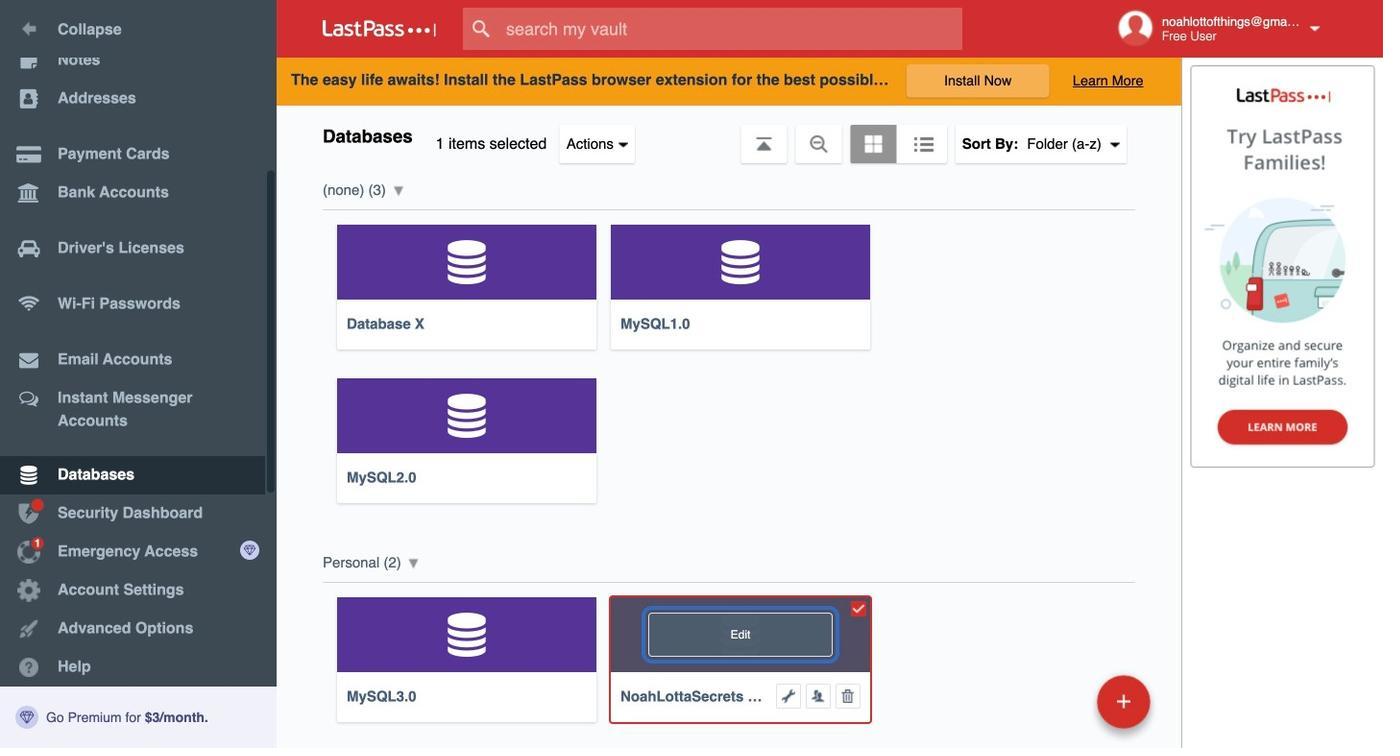 Task type: locate. For each thing, give the bounding box(es) containing it.
main navigation navigation
[[0, 0, 277, 748]]

new item element
[[965, 674, 1158, 729]]



Task type: vqa. For each thing, say whether or not it's contained in the screenshot.
DIALOG
no



Task type: describe. For each thing, give the bounding box(es) containing it.
new item navigation
[[965, 670, 1162, 748]]

lastpass image
[[323, 20, 436, 37]]

search my vault text field
[[463, 8, 1000, 50]]

Search search field
[[463, 8, 1000, 50]]

vault options navigation
[[277, 106, 1182, 163]]



